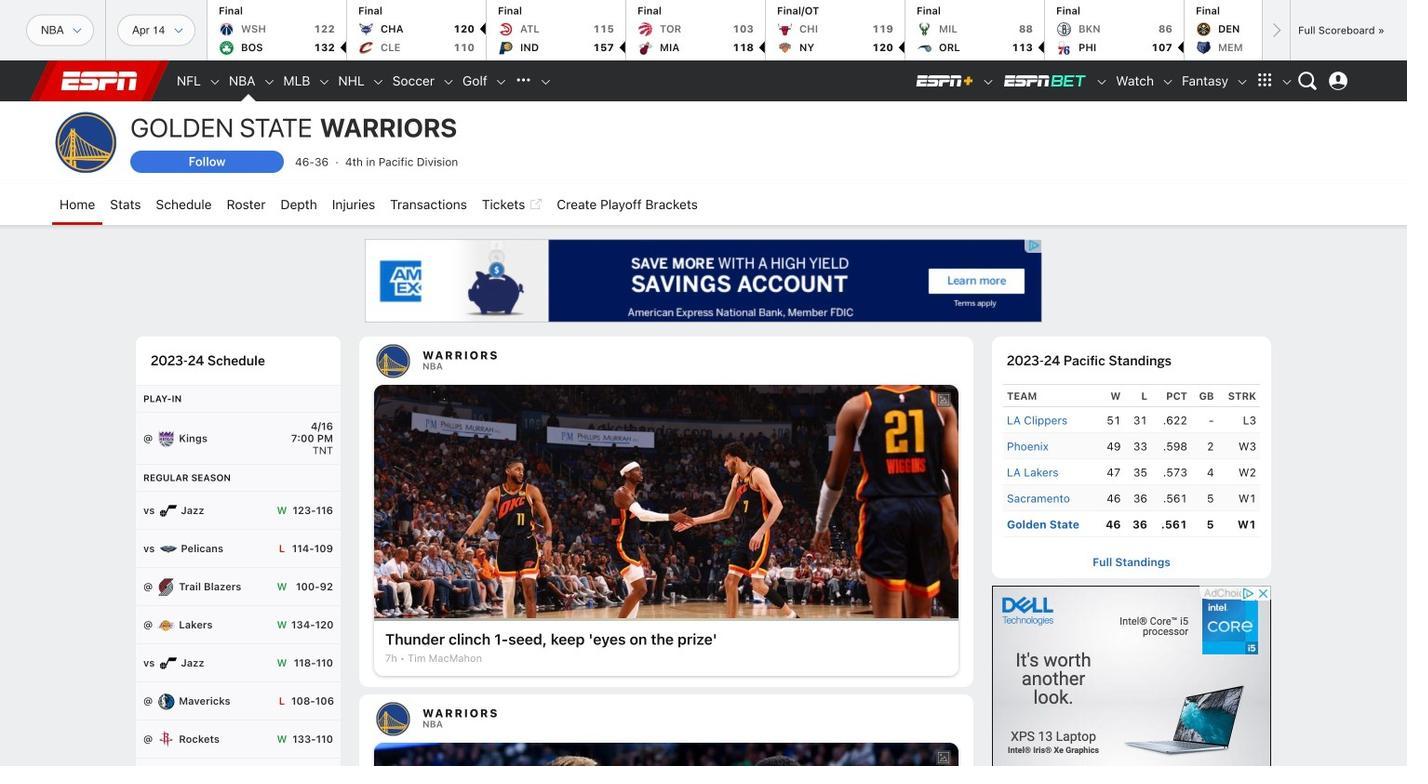 Task type: vqa. For each thing, say whether or not it's contained in the screenshot.
second 21 from the top
no



Task type: locate. For each thing, give the bounding box(es) containing it.
warriors image
[[52, 109, 119, 176]]

0 vertical spatial advertisement element
[[365, 239, 1042, 323]]

espn bet image
[[1002, 74, 1088, 88], [1095, 76, 1108, 89]]

1 vertical spatial advertisement element
[[992, 586, 1271, 767]]

nhl image
[[372, 76, 385, 89]]

0 horizontal spatial espn bet image
[[1002, 74, 1088, 88]]

1 horizontal spatial espn bet image
[[1095, 76, 1108, 89]]

espn bet image right espn plus image
[[1002, 74, 1088, 88]]

espn bet image left watch icon on the right
[[1095, 76, 1108, 89]]

thunder clinch 1-seed, keep 'eyes on the prize' image
[[374, 385, 958, 619]]

espn+ image
[[915, 74, 974, 88]]

more espn image
[[1280, 76, 1293, 89]]

fantasy image
[[1236, 76, 1249, 89]]

soccer image
[[442, 76, 455, 89]]

espn plus image
[[982, 76, 995, 89]]

nfl image
[[208, 76, 221, 89]]

advertisement element
[[365, 239, 1042, 323], [992, 586, 1271, 767]]



Task type: describe. For each thing, give the bounding box(es) containing it.
golf image
[[495, 76, 508, 89]]

nba image
[[263, 76, 276, 89]]

external link image
[[529, 194, 542, 216]]

espn more sports home page image
[[510, 67, 538, 95]]

nba playoffs 2024: first-round news, scores and highlights image
[[374, 743, 958, 767]]

mlb image
[[318, 76, 331, 89]]

watch image
[[1161, 76, 1174, 89]]

more sports image
[[539, 76, 553, 89]]

global navigation element
[[52, 60, 1355, 101]]



